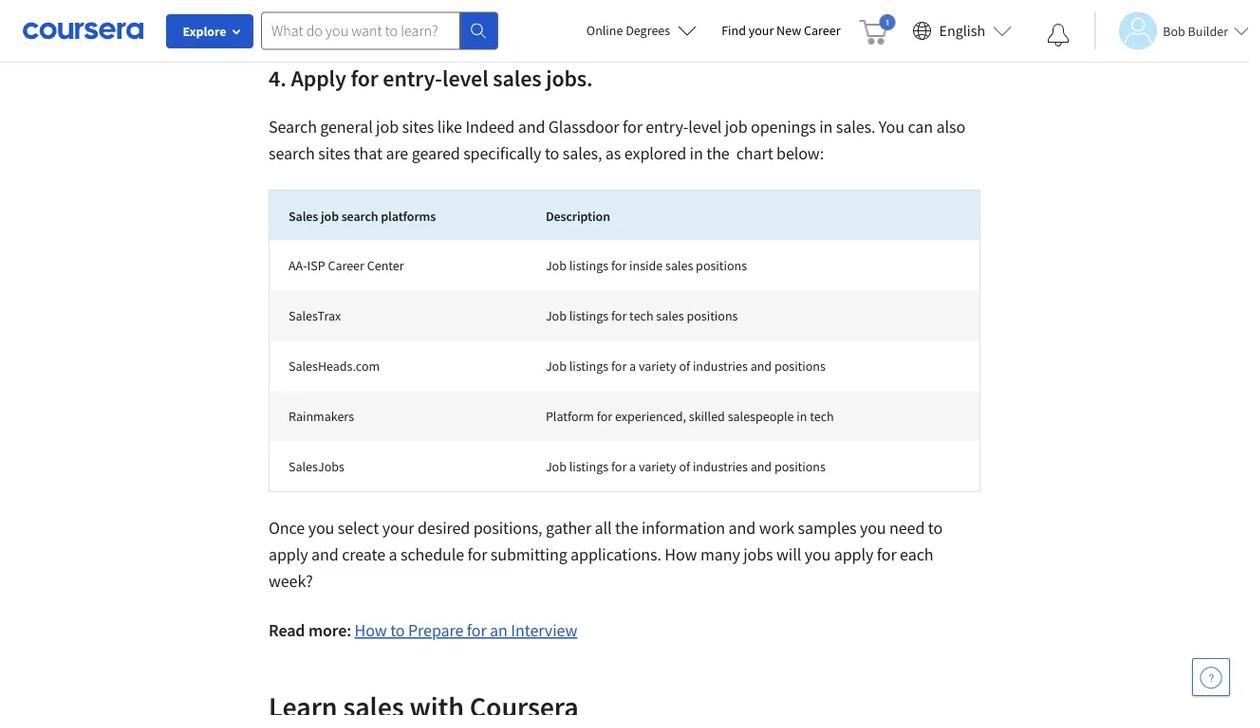 Task type: describe. For each thing, give the bounding box(es) containing it.
What do you want to learn? text field
[[261, 12, 460, 50]]

listings for salesheads.com
[[569, 358, 609, 375]]

0 horizontal spatial sites
[[318, 143, 350, 164]]

1 horizontal spatial search
[[341, 207, 378, 224]]

and down the salespeople
[[751, 458, 772, 475]]

platforms
[[381, 207, 436, 224]]

1 vertical spatial how
[[355, 620, 387, 642]]

and inside search general job sites like indeed and glassdoor for entry-level job openings in sales. you can also search sites that are geared specifically to sales, as explored in the  chart below:
[[518, 116, 545, 138]]

positions down job listings for inside sales positions on the top
[[687, 308, 738, 325]]

openings
[[751, 116, 816, 138]]

positions down the salespeople
[[775, 458, 826, 475]]

how inside once you select your desired positions, gather all the information and work samples you need to apply and create a schedule for submitting applications. how many jobs will you apply for each week?
[[665, 545, 697, 566]]

job listings for tech sales positions
[[546, 308, 738, 325]]

interview
[[511, 620, 577, 642]]

2 horizontal spatial job
[[725, 116, 748, 138]]

explore button
[[166, 14, 254, 48]]

online
[[587, 22, 623, 39]]

samples
[[798, 518, 857, 539]]

sales job search platforms
[[289, 207, 436, 224]]

new
[[777, 22, 802, 39]]

english
[[940, 21, 986, 40]]

variety for salesheads.com
[[639, 358, 677, 375]]

experienced,
[[615, 408, 686, 425]]

and up jobs
[[729, 518, 756, 539]]

0 horizontal spatial entry-
[[383, 64, 442, 92]]

salesheads.com
[[289, 358, 380, 375]]

the
[[615, 518, 639, 539]]

inside
[[630, 257, 663, 274]]

for left the each
[[877, 545, 897, 566]]

4. apply for entry-level sales jobs.
[[269, 64, 598, 92]]

for down experienced,
[[611, 458, 627, 475]]

a for salesjobs
[[630, 458, 636, 475]]

chart
[[737, 143, 773, 164]]

read
[[269, 620, 305, 642]]

a inside once you select your desired positions, gather all the information and work samples you need to apply and create a schedule for submitting applications. how many jobs will you apply for each week?
[[389, 545, 397, 566]]

1 apply from the left
[[269, 545, 308, 566]]

rainmakers
[[289, 408, 354, 425]]

job for salesheads.com
[[546, 358, 567, 375]]

prepare
[[408, 620, 464, 642]]

0 horizontal spatial career
[[328, 257, 364, 274]]

are
[[386, 143, 408, 164]]

gather
[[546, 518, 592, 539]]

aa-
[[289, 257, 307, 274]]

jobs.
[[546, 64, 593, 92]]

below:
[[777, 143, 824, 164]]

information
[[642, 518, 726, 539]]

to inside search general job sites like indeed and glassdoor for entry-level job openings in sales. you can also search sites that are geared specifically to sales, as explored in the  chart below:
[[545, 143, 560, 164]]

indeed
[[466, 116, 515, 138]]

degrees
[[626, 22, 670, 39]]

submitting
[[491, 545, 567, 566]]

to inside once you select your desired positions, gather all the information and work samples you need to apply and create a schedule for submitting applications. how many jobs will you apply for each week?
[[928, 518, 943, 539]]

of for salesjobs
[[679, 458, 690, 475]]

bob builder
[[1163, 22, 1229, 39]]

salestrax
[[289, 308, 341, 325]]

find your new career link
[[712, 19, 850, 43]]

2 horizontal spatial you
[[860, 518, 886, 539]]

for left inside
[[611, 257, 627, 274]]

0 horizontal spatial tech
[[630, 308, 654, 325]]

positions up the salespeople
[[775, 358, 826, 375]]

search
[[269, 116, 317, 138]]

find
[[722, 22, 746, 39]]

listings for salestrax
[[569, 308, 609, 325]]

for inside search general job sites like indeed and glassdoor for entry-level job openings in sales. you can also search sites that are geared specifically to sales, as explored in the  chart below:
[[623, 116, 643, 138]]

salesjobs
[[289, 458, 344, 475]]

like
[[437, 116, 462, 138]]

0 horizontal spatial job
[[321, 207, 339, 224]]

once you select your desired positions, gather all the information and work samples you need to apply and create a schedule for submitting applications. how many jobs will you apply for each week?
[[269, 518, 943, 592]]

show notifications image
[[1047, 24, 1070, 47]]

of for salesheads.com
[[679, 358, 690, 375]]

0 horizontal spatial you
[[308, 518, 334, 539]]

sales for job listings for inside sales positions
[[666, 257, 693, 274]]

select
[[338, 518, 379, 539]]

can
[[908, 116, 933, 138]]

glassdoor
[[549, 116, 620, 138]]

level inside search general job sites like indeed and glassdoor for entry-level job openings in sales. you can also search sites that are geared specifically to sales, as explored in the  chart below:
[[689, 116, 722, 138]]

sales for job listings for tech sales positions
[[656, 308, 684, 325]]

you
[[879, 116, 905, 138]]

sales.
[[836, 116, 876, 138]]

that
[[354, 143, 383, 164]]

for right platform
[[597, 408, 613, 425]]

specifically
[[463, 143, 542, 164]]

aa-isp career center
[[289, 257, 404, 274]]



Task type: locate. For each thing, give the bounding box(es) containing it.
platform
[[546, 408, 594, 425]]

center
[[367, 257, 404, 274]]

a right create
[[389, 545, 397, 566]]

0 vertical spatial level
[[442, 64, 489, 92]]

1 vertical spatial of
[[679, 458, 690, 475]]

industries up skilled in the right bottom of the page
[[693, 358, 748, 375]]

2 listings from the top
[[569, 308, 609, 325]]

1 job listings for a variety of industries and positions from the top
[[546, 358, 826, 375]]

1 listings from the top
[[569, 257, 609, 274]]

sites down general on the top left
[[318, 143, 350, 164]]

1 vertical spatial sales
[[666, 257, 693, 274]]

1 vertical spatial in
[[690, 143, 703, 164]]

to left prepare
[[390, 620, 405, 642]]

1 vertical spatial sites
[[318, 143, 350, 164]]

entry- up 'explored' on the top of page
[[646, 116, 689, 138]]

sites
[[402, 116, 434, 138], [318, 143, 350, 164]]

in right the salespeople
[[797, 408, 807, 425]]

2 variety from the top
[[639, 458, 677, 475]]

career right new
[[804, 22, 841, 39]]

1 horizontal spatial in
[[797, 408, 807, 425]]

0 vertical spatial a
[[630, 358, 636, 375]]

in
[[820, 116, 833, 138], [690, 143, 703, 164], [797, 408, 807, 425]]

sites left the like
[[402, 116, 434, 138]]

search down search
[[269, 143, 315, 164]]

entry- up the like
[[383, 64, 442, 92]]

listings
[[569, 257, 609, 274], [569, 308, 609, 325], [569, 358, 609, 375], [569, 458, 609, 475]]

search inside search general job sites like indeed and glassdoor for entry-level job openings in sales. you can also search sites that are geared specifically to sales, as explored in the  chart below:
[[269, 143, 315, 164]]

read more: how to prepare for an interview
[[269, 620, 577, 642]]

apply
[[291, 64, 346, 92]]

level
[[442, 64, 489, 92], [689, 116, 722, 138]]

1 vertical spatial entry-
[[646, 116, 689, 138]]

industries for salesjobs
[[693, 458, 748, 475]]

career right isp
[[328, 257, 364, 274]]

a
[[630, 358, 636, 375], [630, 458, 636, 475], [389, 545, 397, 566]]

builder
[[1188, 22, 1229, 39]]

listings for aa-isp career center
[[569, 257, 609, 274]]

3 job from the top
[[546, 358, 567, 375]]

apply
[[269, 545, 308, 566], [834, 545, 874, 566]]

2 vertical spatial in
[[797, 408, 807, 425]]

sales
[[493, 64, 542, 92], [666, 257, 693, 274], [656, 308, 684, 325]]

0 vertical spatial search
[[269, 143, 315, 164]]

and up the salespeople
[[751, 358, 772, 375]]

how
[[665, 545, 697, 566], [355, 620, 387, 642]]

general
[[320, 116, 373, 138]]

explored
[[625, 143, 687, 164]]

1 horizontal spatial sites
[[402, 116, 434, 138]]

variety for salesjobs
[[639, 458, 677, 475]]

need
[[890, 518, 925, 539]]

more:
[[309, 620, 351, 642]]

a down job listings for tech sales positions
[[630, 358, 636, 375]]

job listings for a variety of industries and positions
[[546, 358, 826, 375], [546, 458, 826, 475]]

variety
[[639, 358, 677, 375], [639, 458, 677, 475]]

0 vertical spatial entry-
[[383, 64, 442, 92]]

0 horizontal spatial search
[[269, 143, 315, 164]]

apply down samples
[[834, 545, 874, 566]]

job listings for a variety of industries and positions up platform for experienced, skilled salespeople in tech
[[546, 358, 826, 375]]

bob builder button
[[1095, 12, 1249, 50]]

job for salesjobs
[[546, 458, 567, 475]]

job up chart
[[725, 116, 748, 138]]

1 vertical spatial industries
[[693, 458, 748, 475]]

job for salestrax
[[546, 308, 567, 325]]

1 vertical spatial search
[[341, 207, 378, 224]]

all
[[595, 518, 612, 539]]

0 vertical spatial sites
[[402, 116, 434, 138]]

listings down platform
[[569, 458, 609, 475]]

of down platform for experienced, skilled salespeople in tech
[[679, 458, 690, 475]]

in left "sales."
[[820, 116, 833, 138]]

work
[[759, 518, 795, 539]]

1 horizontal spatial you
[[805, 545, 831, 566]]

2 horizontal spatial to
[[928, 518, 943, 539]]

3 listings from the top
[[569, 358, 609, 375]]

1 vertical spatial variety
[[639, 458, 677, 475]]

0 vertical spatial to
[[545, 143, 560, 164]]

coursera image
[[23, 15, 143, 46]]

platform for experienced, skilled salespeople in tech
[[546, 408, 834, 425]]

help center image
[[1200, 667, 1223, 689]]

how right more:
[[355, 620, 387, 642]]

1 horizontal spatial career
[[804, 22, 841, 39]]

you left need
[[860, 518, 886, 539]]

online degrees button
[[571, 9, 712, 51]]

0 vertical spatial in
[[820, 116, 833, 138]]

as
[[606, 143, 621, 164]]

positions
[[696, 257, 747, 274], [687, 308, 738, 325], [775, 358, 826, 375], [775, 458, 826, 475]]

2 vertical spatial to
[[390, 620, 405, 642]]

sales
[[289, 207, 318, 224]]

1 vertical spatial job listings for a variety of industries and positions
[[546, 458, 826, 475]]

your inside once you select your desired positions, gather all the information and work samples you need to apply and create a schedule for submitting applications. how many jobs will you apply for each week?
[[382, 518, 414, 539]]

2 industries from the top
[[693, 458, 748, 475]]

of
[[679, 358, 690, 375], [679, 458, 690, 475]]

0 horizontal spatial how
[[355, 620, 387, 642]]

2 horizontal spatial in
[[820, 116, 833, 138]]

will
[[777, 545, 802, 566]]

job listings for a variety of industries and positions for salesjobs
[[546, 458, 826, 475]]

your right the find
[[749, 22, 774, 39]]

1 horizontal spatial tech
[[810, 408, 834, 425]]

variety down experienced,
[[639, 458, 677, 475]]

also
[[937, 116, 966, 138]]

1 horizontal spatial level
[[689, 116, 722, 138]]

to left the sales,
[[545, 143, 560, 164]]

None search field
[[261, 12, 498, 50]]

2 of from the top
[[679, 458, 690, 475]]

level left openings
[[689, 116, 722, 138]]

0 vertical spatial variety
[[639, 358, 677, 375]]

you right once
[[308, 518, 334, 539]]

applications.
[[571, 545, 662, 566]]

entry- inside search general job sites like indeed and glassdoor for entry-level job openings in sales. you can also search sites that are geared specifically to sales, as explored in the  chart below:
[[646, 116, 689, 138]]

job
[[546, 257, 567, 274], [546, 308, 567, 325], [546, 358, 567, 375], [546, 458, 567, 475]]

0 vertical spatial industries
[[693, 358, 748, 375]]

tech right the salespeople
[[810, 408, 834, 425]]

for
[[351, 64, 379, 92], [623, 116, 643, 138], [611, 257, 627, 274], [611, 308, 627, 325], [611, 358, 627, 375], [597, 408, 613, 425], [611, 458, 627, 475], [468, 545, 487, 566], [877, 545, 897, 566], [467, 620, 487, 642]]

0 horizontal spatial to
[[390, 620, 405, 642]]

sales left jobs.
[[493, 64, 542, 92]]

how down information
[[665, 545, 697, 566]]

a down experienced,
[[630, 458, 636, 475]]

1 variety from the top
[[639, 358, 677, 375]]

create
[[342, 545, 386, 566]]

to
[[545, 143, 560, 164], [928, 518, 943, 539], [390, 620, 405, 642]]

1 job from the top
[[546, 257, 567, 274]]

and left create
[[311, 545, 339, 566]]

1 horizontal spatial how
[[665, 545, 697, 566]]

industries for salesheads.com
[[693, 358, 748, 375]]

english button
[[905, 0, 1020, 62]]

for left an
[[467, 620, 487, 642]]

each
[[900, 545, 934, 566]]

industries down skilled in the right bottom of the page
[[693, 458, 748, 475]]

1 vertical spatial your
[[382, 518, 414, 539]]

search left platforms
[[341, 207, 378, 224]]

schedule
[[401, 545, 464, 566]]

an
[[490, 620, 508, 642]]

2 job listings for a variety of industries and positions from the top
[[546, 458, 826, 475]]

4 job from the top
[[546, 458, 567, 475]]

shopping cart: 1 item image
[[860, 14, 896, 45]]

1 horizontal spatial job
[[376, 116, 399, 138]]

for down job listings for tech sales positions
[[611, 358, 627, 375]]

bob
[[1163, 22, 1186, 39]]

0 vertical spatial job listings for a variety of industries and positions
[[546, 358, 826, 375]]

0 vertical spatial how
[[665, 545, 697, 566]]

0 horizontal spatial level
[[442, 64, 489, 92]]

positions right inside
[[696, 257, 747, 274]]

sales down job listings for inside sales positions on the top
[[656, 308, 684, 325]]

description
[[546, 207, 610, 224]]

0 vertical spatial your
[[749, 22, 774, 39]]

sales,
[[563, 143, 602, 164]]

1 vertical spatial tech
[[810, 408, 834, 425]]

your right select
[[382, 518, 414, 539]]

you
[[308, 518, 334, 539], [860, 518, 886, 539], [805, 545, 831, 566]]

search
[[269, 143, 315, 164], [341, 207, 378, 224]]

job listings for inside sales positions
[[546, 257, 747, 274]]

2 apply from the left
[[834, 545, 874, 566]]

1 of from the top
[[679, 358, 690, 375]]

online degrees
[[587, 22, 670, 39]]

2 vertical spatial sales
[[656, 308, 684, 325]]

job listings for a variety of industries and positions for salesheads.com
[[546, 358, 826, 375]]

0 vertical spatial career
[[804, 22, 841, 39]]

job listings for a variety of industries and positions down platform for experienced, skilled salespeople in tech
[[546, 458, 826, 475]]

sales right inside
[[666, 257, 693, 274]]

1 vertical spatial level
[[689, 116, 722, 138]]

find your new career
[[722, 22, 841, 39]]

listings down description
[[569, 257, 609, 274]]

1 industries from the top
[[693, 358, 748, 375]]

1 horizontal spatial to
[[545, 143, 560, 164]]

apply down once
[[269, 545, 308, 566]]

week?
[[269, 571, 313, 592]]

job for aa-isp career center
[[546, 257, 567, 274]]

0 vertical spatial tech
[[630, 308, 654, 325]]

for down the "positions,"
[[468, 545, 487, 566]]

listings down job listings for inside sales positions on the top
[[569, 308, 609, 325]]

1 horizontal spatial your
[[749, 22, 774, 39]]

isp
[[307, 257, 325, 274]]

and up 'specifically'
[[518, 116, 545, 138]]

career
[[804, 22, 841, 39], [328, 257, 364, 274]]

in right 'explored' on the top of page
[[690, 143, 703, 164]]

for up 'explored' on the top of page
[[623, 116, 643, 138]]

0 horizontal spatial in
[[690, 143, 703, 164]]

level up the like
[[442, 64, 489, 92]]

salespeople
[[728, 408, 794, 425]]

how to prepare for an interview link
[[355, 620, 577, 642]]

1 horizontal spatial entry-
[[646, 116, 689, 138]]

jobs
[[744, 545, 773, 566]]

desired
[[418, 518, 470, 539]]

entry-
[[383, 64, 442, 92], [646, 116, 689, 138]]

once
[[269, 518, 305, 539]]

you down samples
[[805, 545, 831, 566]]

job up are
[[376, 116, 399, 138]]

of up platform for experienced, skilled salespeople in tech
[[679, 358, 690, 375]]

tech down inside
[[630, 308, 654, 325]]

for down job listings for inside sales positions on the top
[[611, 308, 627, 325]]

explore
[[183, 23, 226, 40]]

industries
[[693, 358, 748, 375], [693, 458, 748, 475]]

to right need
[[928, 518, 943, 539]]

4 listings from the top
[[569, 458, 609, 475]]

1 vertical spatial career
[[328, 257, 364, 274]]

for right apply
[[351, 64, 379, 92]]

4.
[[269, 64, 286, 92]]

listings up platform
[[569, 358, 609, 375]]

skilled
[[689, 408, 725, 425]]

job right sales at the left top of page
[[321, 207, 339, 224]]

listings for salesjobs
[[569, 458, 609, 475]]

1 horizontal spatial apply
[[834, 545, 874, 566]]

geared
[[412, 143, 460, 164]]

0 vertical spatial of
[[679, 358, 690, 375]]

1 vertical spatial a
[[630, 458, 636, 475]]

0 horizontal spatial your
[[382, 518, 414, 539]]

positions,
[[473, 518, 543, 539]]

a for salesheads.com
[[630, 358, 636, 375]]

0 horizontal spatial apply
[[269, 545, 308, 566]]

search general job sites like indeed and glassdoor for entry-level job openings in sales. you can also search sites that are geared specifically to sales, as explored in the  chart below:
[[269, 116, 966, 164]]

0 vertical spatial sales
[[493, 64, 542, 92]]

2 job from the top
[[546, 308, 567, 325]]

2 vertical spatial a
[[389, 545, 397, 566]]

variety up experienced,
[[639, 358, 677, 375]]

1 vertical spatial to
[[928, 518, 943, 539]]

many
[[701, 545, 740, 566]]



Task type: vqa. For each thing, say whether or not it's contained in the screenshot.
'search field'
yes



